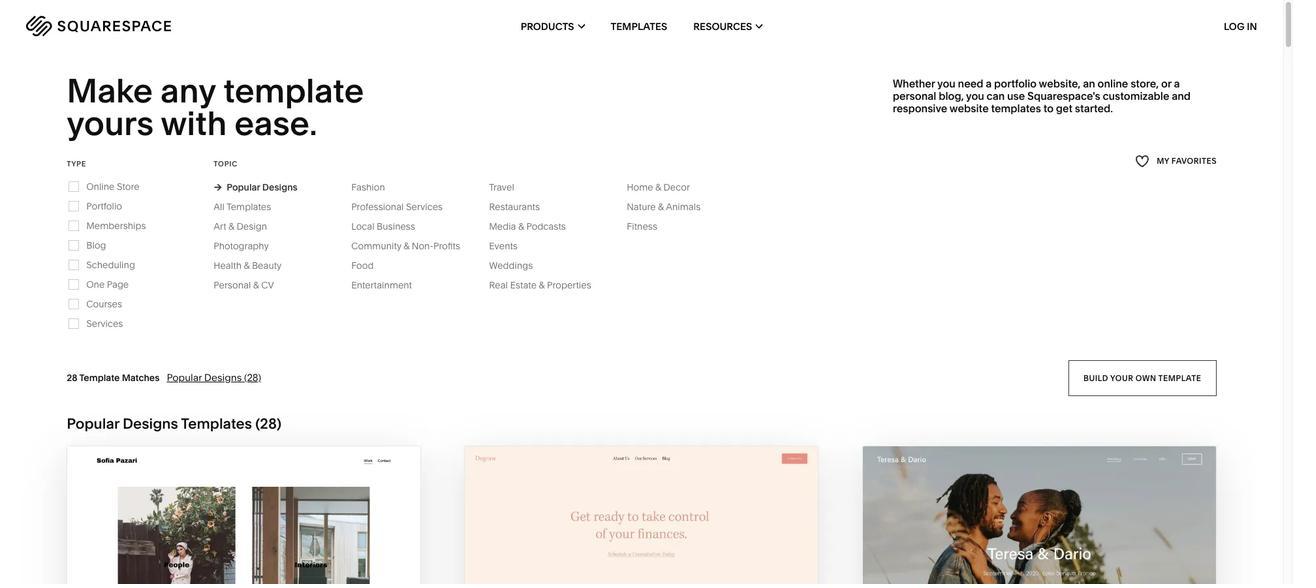 Task type: locate. For each thing, give the bounding box(es) containing it.
1 horizontal spatial a
[[1174, 77, 1180, 90]]

0 horizontal spatial popular
[[67, 415, 119, 433]]

template
[[223, 71, 364, 111], [1159, 373, 1202, 383]]

template inside make any template yours with ease.
[[223, 71, 364, 111]]

template
[[79, 372, 120, 384]]

squarespace logo link
[[26, 16, 272, 37]]

& right health
[[244, 260, 250, 271]]

art & design
[[214, 221, 267, 232]]

health & beauty
[[214, 260, 282, 271]]

& right nature
[[658, 201, 664, 213]]

memberships
[[86, 220, 146, 232]]

& right media at the left of page
[[518, 221, 524, 232]]

a
[[986, 77, 992, 90], [1174, 77, 1180, 90]]

popular
[[227, 181, 260, 193], [167, 371, 202, 384], [67, 415, 119, 433]]

website
[[950, 102, 989, 115]]

2 vertical spatial popular
[[67, 415, 119, 433]]

animals
[[666, 201, 701, 213]]

a right or
[[1174, 77, 1180, 90]]

portfolio
[[86, 200, 122, 212]]

entertainment link
[[351, 279, 425, 291]]

and
[[1172, 89, 1191, 103]]

events
[[489, 240, 518, 252]]

& right home
[[656, 181, 661, 193]]

designs for popular designs (28)
[[204, 371, 242, 384]]

degraw element
[[465, 446, 819, 584]]

need
[[958, 77, 984, 90]]

cv
[[261, 279, 274, 291]]

0 vertical spatial popular
[[227, 181, 260, 193]]

designs
[[262, 181, 298, 193], [204, 371, 242, 384], [123, 415, 178, 433]]

health
[[214, 260, 242, 271]]

& for cv
[[253, 279, 259, 291]]

services up business
[[406, 201, 443, 213]]

whether
[[893, 77, 935, 90]]

templates link
[[611, 0, 667, 52]]

home & decor link
[[627, 181, 703, 193]]

1 horizontal spatial designs
[[204, 371, 242, 384]]

portfolio
[[994, 77, 1037, 90]]

popular down template
[[67, 415, 119, 433]]

designs down matches
[[123, 415, 178, 433]]

28 left template
[[67, 372, 77, 384]]

online
[[1098, 77, 1129, 90]]

2 vertical spatial designs
[[123, 415, 178, 433]]

)
[[277, 415, 281, 433]]

1 horizontal spatial template
[[1159, 373, 1202, 383]]

yours
[[67, 103, 154, 144]]

you left need
[[938, 77, 956, 90]]

community
[[351, 240, 401, 252]]

get
[[1056, 102, 1073, 115]]

weddings
[[489, 260, 533, 271]]

popular right matches
[[167, 371, 202, 384]]

popular up all templates
[[227, 181, 260, 193]]

2 horizontal spatial designs
[[262, 181, 298, 193]]

1 horizontal spatial you
[[966, 89, 985, 103]]

(28)
[[244, 371, 261, 384]]

started.
[[1075, 102, 1113, 115]]

professional services link
[[351, 201, 456, 213]]

all templates link
[[214, 201, 284, 213]]

popular for popular designs (28)
[[167, 371, 202, 384]]

(
[[255, 415, 260, 433]]

1 vertical spatial designs
[[204, 371, 242, 384]]

health & beauty link
[[214, 260, 295, 271]]

0 horizontal spatial you
[[938, 77, 956, 90]]

popular designs link
[[214, 181, 298, 193]]

make
[[67, 71, 153, 111]]

business
[[377, 221, 415, 232]]

real estate & properties
[[489, 279, 591, 291]]

1 vertical spatial popular
[[167, 371, 202, 384]]

template inside button
[[1159, 373, 1202, 383]]

0 vertical spatial template
[[223, 71, 364, 111]]

popular for popular designs templates ( 28 )
[[67, 415, 119, 433]]

restaurants link
[[489, 201, 553, 213]]

28 down (28)
[[260, 415, 277, 433]]

profits
[[434, 240, 460, 252]]

non-
[[412, 240, 434, 252]]

a right need
[[986, 77, 992, 90]]

resources button
[[694, 0, 763, 52]]

can
[[987, 89, 1005, 103]]

nature & animals
[[627, 201, 701, 213]]

templates
[[611, 20, 667, 32], [226, 201, 271, 213], [181, 415, 252, 433]]

make any template yours with ease.
[[67, 71, 371, 144]]

popular designs
[[227, 181, 298, 193]]

website,
[[1039, 77, 1081, 90]]

restaurants
[[489, 201, 540, 213]]

designs left (28)
[[204, 371, 242, 384]]

0 horizontal spatial 28
[[67, 372, 77, 384]]

& for podcasts
[[518, 221, 524, 232]]

1 horizontal spatial services
[[406, 201, 443, 213]]

1 vertical spatial templates
[[226, 201, 271, 213]]

professional
[[351, 201, 404, 213]]

0 horizontal spatial template
[[223, 71, 364, 111]]

0 horizontal spatial services
[[86, 318, 123, 330]]

degraw image
[[465, 446, 819, 584]]

& for decor
[[656, 181, 661, 193]]

use
[[1008, 89, 1025, 103]]

my favorites
[[1157, 156, 1217, 166]]

& for non-
[[404, 240, 410, 252]]

products button
[[521, 0, 585, 52]]

fitness
[[627, 221, 658, 232]]

estate
[[510, 279, 537, 291]]

responsive
[[893, 102, 948, 115]]

store
[[117, 181, 140, 192]]

services down courses
[[86, 318, 123, 330]]

0 vertical spatial designs
[[262, 181, 298, 193]]

1 vertical spatial template
[[1159, 373, 1202, 383]]

food
[[351, 260, 374, 271]]

1 horizontal spatial 28
[[260, 415, 277, 433]]

28
[[67, 372, 77, 384], [260, 415, 277, 433]]

1 horizontal spatial popular
[[167, 371, 202, 384]]

local business
[[351, 221, 415, 232]]

any
[[160, 71, 216, 111]]

log
[[1224, 20, 1245, 32]]

designs up all templates link
[[262, 181, 298, 193]]

pazari element
[[67, 446, 421, 584]]

community & non-profits link
[[351, 240, 473, 252]]

popular designs templates ( 28 )
[[67, 415, 281, 433]]

you left can on the right
[[966, 89, 985, 103]]

2 horizontal spatial popular
[[227, 181, 260, 193]]

dario image
[[863, 446, 1216, 584]]

properties
[[547, 279, 591, 291]]

& left 'non-'
[[404, 240, 410, 252]]

& right art
[[229, 221, 234, 232]]

you
[[938, 77, 956, 90], [966, 89, 985, 103]]

ease.
[[235, 103, 317, 144]]

0 horizontal spatial designs
[[123, 415, 178, 433]]

nature & animals link
[[627, 201, 714, 213]]

& left the cv
[[253, 279, 259, 291]]

services
[[406, 201, 443, 213], [86, 318, 123, 330]]

page
[[107, 279, 129, 290]]

28 template matches
[[67, 372, 160, 384]]

0 horizontal spatial a
[[986, 77, 992, 90]]

personal & cv link
[[214, 279, 287, 291]]



Task type: vqa. For each thing, say whether or not it's contained in the screenshot.
All Templates link on the left top of the page
yes



Task type: describe. For each thing, give the bounding box(es) containing it.
real
[[489, 279, 508, 291]]

squarespace's
[[1028, 89, 1101, 103]]

travel link
[[489, 181, 527, 193]]

events link
[[489, 240, 531, 252]]

media & podcasts
[[489, 221, 566, 232]]

media
[[489, 221, 516, 232]]

type
[[67, 159, 86, 168]]

log             in link
[[1224, 20, 1258, 32]]

0 vertical spatial services
[[406, 201, 443, 213]]

an
[[1083, 77, 1096, 90]]

my favorites link
[[1135, 153, 1217, 170]]

whether you need a portfolio website, an online store, or a personal blog, you can use squarespace's customizable and responsive website templates to get started.
[[893, 77, 1191, 115]]

designs for popular designs
[[262, 181, 298, 193]]

one page
[[86, 279, 129, 290]]

designs for popular designs templates ( 28 )
[[123, 415, 178, 433]]

travel
[[489, 181, 514, 193]]

decor
[[664, 181, 690, 193]]

& for beauty
[[244, 260, 250, 271]]

log             in
[[1224, 20, 1258, 32]]

online store
[[86, 181, 140, 192]]

or
[[1162, 77, 1172, 90]]

with
[[161, 103, 227, 144]]

matches
[[122, 372, 160, 384]]

& for design
[[229, 221, 234, 232]]

0 vertical spatial templates
[[611, 20, 667, 32]]

home
[[627, 181, 653, 193]]

real estate & properties link
[[489, 279, 604, 291]]

online
[[86, 181, 115, 192]]

art & design link
[[214, 221, 280, 232]]

store,
[[1131, 77, 1159, 90]]

podcasts
[[527, 221, 566, 232]]

home & decor
[[627, 181, 690, 193]]

& for animals
[[658, 201, 664, 213]]

2 vertical spatial templates
[[181, 415, 252, 433]]

professional services
[[351, 201, 443, 213]]

weddings link
[[489, 260, 546, 271]]

all templates
[[214, 201, 271, 213]]

templates
[[991, 102, 1041, 115]]

fashion link
[[351, 181, 398, 193]]

favorites
[[1172, 156, 1217, 166]]

food link
[[351, 260, 387, 271]]

personal
[[893, 89, 937, 103]]

design
[[237, 221, 267, 232]]

popular for popular designs
[[227, 181, 260, 193]]

popular designs (28)
[[167, 371, 261, 384]]

media & podcasts link
[[489, 221, 579, 232]]

courses
[[86, 298, 122, 310]]

1 vertical spatial services
[[86, 318, 123, 330]]

1 a from the left
[[986, 77, 992, 90]]

build your own template
[[1084, 373, 1202, 383]]

& right estate
[[539, 279, 545, 291]]

all
[[214, 201, 225, 213]]

nature
[[627, 201, 656, 213]]

dario element
[[863, 446, 1216, 584]]

blog
[[86, 239, 106, 251]]

fashion
[[351, 181, 385, 193]]

topic
[[214, 159, 238, 168]]

one
[[86, 279, 105, 290]]

blog,
[[939, 89, 964, 103]]

to
[[1044, 102, 1054, 115]]

2 a from the left
[[1174, 77, 1180, 90]]

pazari image
[[67, 446, 421, 584]]

scheduling
[[86, 259, 135, 271]]

personal & cv
[[214, 279, 274, 291]]

photography
[[214, 240, 269, 252]]

in
[[1247, 20, 1258, 32]]

local business link
[[351, 221, 428, 232]]

0 vertical spatial 28
[[67, 372, 77, 384]]

your
[[1111, 373, 1134, 383]]

products
[[521, 20, 574, 32]]

build your own template button
[[1069, 360, 1217, 396]]

own
[[1136, 373, 1157, 383]]

customizable
[[1103, 89, 1170, 103]]

squarespace logo image
[[26, 16, 171, 37]]

1 vertical spatial 28
[[260, 415, 277, 433]]

personal
[[214, 279, 251, 291]]



